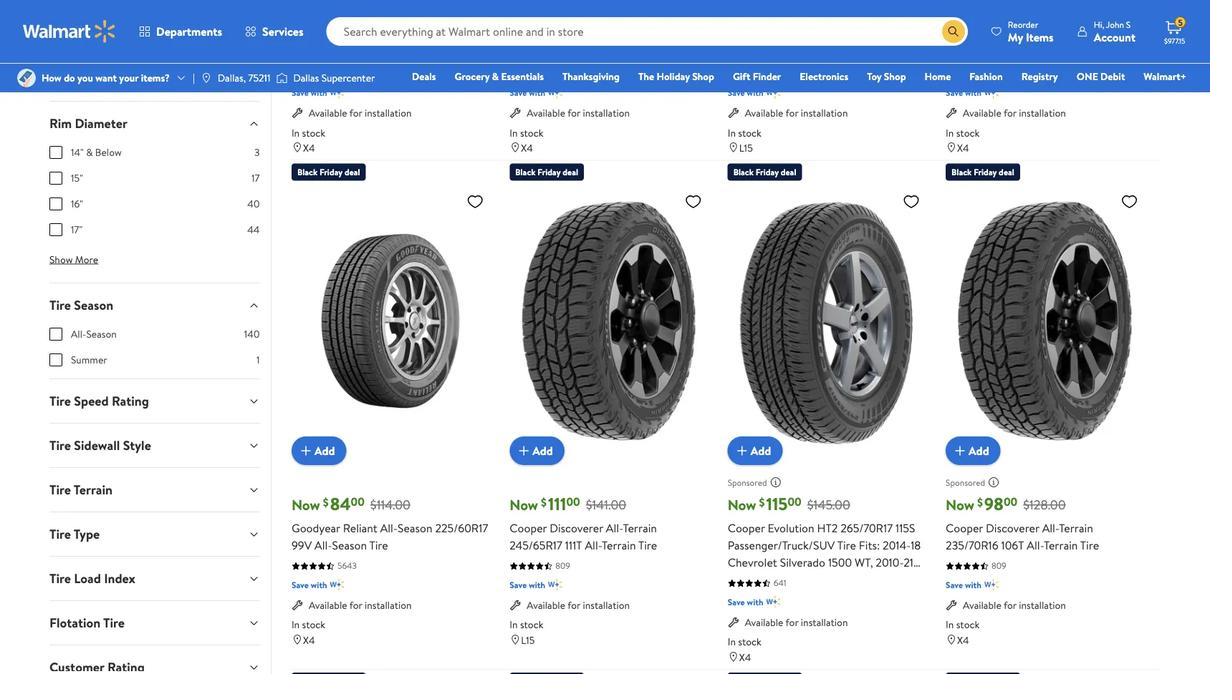 Task type: vqa. For each thing, say whether or not it's contained in the screenshot.
Available for installation for Walmart Plus image corresponding to 98
yes



Task type: describe. For each thing, give the bounding box(es) containing it.
245/65r17 inside "now $ 111 00 $141.00 cooper discoverer all-terrain 245/65r17 111t all-terrain tire"
[[510, 538, 562, 554]]

& for grocery & essentials
[[492, 69, 499, 83]]

stock for walmart plus icon corresponding to $172.16
[[520, 126, 543, 140]]

Search search field
[[326, 17, 968, 46]]

tire inside cooper discoverer all-terrain 275/55r20 117t light truck & suv tire
[[463, 46, 482, 61]]

you
[[77, 71, 93, 85]]

$169.00
[[374, 4, 416, 22]]

tire inside now $ 115 00 $145.00 cooper evolution ht2 265/70r17 115s passenger/truck/suv tire fits: 2014-18 chevrolet silverado 1500 wt, 2010-21 gmc sierra 1500 sle
[[837, 538, 856, 554]]

in stock for walmart plus image under 641
[[728, 636, 762, 650]]

walmart plus image for $114.00
[[330, 579, 344, 593]]

services button
[[234, 14, 315, 49]]

now inside now $ 115 00 $145.00 cooper evolution ht2 265/70r17 115s passenger/truck/suv tire fits: 2014-18 chevrolet silverado 1500 wt, 2010-21 gmc sierra 1500 sle
[[728, 495, 756, 515]]

discoverer inside "now $ 111 00 $141.00 cooper discoverer all-terrain 245/65r17 111t all-terrain tire"
[[550, 521, 603, 537]]

$114.00
[[370, 497, 411, 515]]

tire terrain button
[[38, 468, 271, 512]]

now $ 115 00 $145.00 cooper evolution ht2 265/70r17 115s passenger/truck/suv tire fits: 2014-18 chevrolet silverado 1500 wt, 2010-21 gmc sierra 1500 sle
[[728, 493, 921, 589]]

tire inside tire sidewall style "dropdown button"
[[49, 437, 71, 455]]

your
[[119, 71, 139, 85]]

departments
[[156, 24, 222, 39]]

with for walmart plus image under "now $ 111 00 $141.00 cooper discoverer all-terrain 245/65r17 111t all-terrain tire"
[[529, 580, 545, 592]]

245/65r17 inside cooper discoverer all-terrain 245/65r17 111t all-terrain tire
[[728, 46, 781, 61]]

john
[[1106, 18, 1124, 30]]

cooper inside cooper discoverer all-terrain 275/55r20 117t light truck & suv tire
[[292, 29, 329, 44]]

installation for walmart plus icon corresponding to $172.16
[[583, 106, 630, 120]]

outlast
[[1051, 29, 1088, 44]]

235/70r16
[[946, 538, 999, 554]]

$ inside now $ 115 00 $145.00 cooper evolution ht2 265/70r17 115s passenger/truck/suv tire fits: 2014-18 chevrolet silverado 1500 wt, 2010-21 gmc sierra 1500 sle
[[759, 495, 765, 511]]

cooper inside cooper discoverer all-terrain 245/65r17 111t all-terrain tire
[[728, 29, 765, 44]]

how
[[42, 71, 61, 85]]

save for walmart plus image underneath fashion link
[[946, 87, 963, 99]]

want
[[95, 71, 117, 85]]

add to favorites list, cooper evolution ht2 265/70r17 115s passenger/truck/suv tire fits: 2014-18 chevrolet silverado 1500 wt, 2010-21 gmc sierra 1500 sle image
[[903, 193, 920, 211]]

0 horizontal spatial 1500
[[788, 573, 812, 589]]

deal for 115
[[781, 166, 796, 179]]

my
[[1008, 29, 1023, 45]]

now $ 98 00 $128.00 cooper discoverer all-terrain 235/70r16 106t all-terrain tire
[[946, 493, 1099, 554]]

discoverer for $172.16
[[550, 29, 603, 44]]

black for 84
[[297, 166, 317, 179]]

1363
[[992, 68, 1008, 80]]

in stock for walmart plus image below dallas supercenter
[[292, 126, 325, 140]]

tire inside tire load index dropdown button
[[49, 570, 71, 588]]

in stock for walmart plus image underneath finder
[[728, 126, 762, 140]]

$ inside the now $ 98 00 $128.00 cooper discoverer all-terrain 235/70r16 106t all-terrain tire
[[977, 495, 983, 511]]

in for walmart plus image below dallas supercenter
[[292, 126, 300, 140]]

$156.00
[[1029, 4, 1071, 22]]

rim diameter button
[[38, 102, 271, 145]]

809 for 98
[[992, 561, 1006, 573]]

silverado
[[780, 556, 825, 571]]

with for walmart plus image underneath fashion link
[[965, 87, 982, 99]]

one debit link
[[1070, 69, 1132, 84]]

terrain inside cooper discoverer all-terrain 275/55r20 117t light truck & suv tire
[[405, 29, 439, 44]]

809 for 111
[[555, 561, 570, 573]]

now up search icon
[[946, 3, 974, 23]]

light
[[372, 46, 397, 61]]

now $ 84 00 $114.00 goodyear reliant all-season 225/60r17 99v all-season tire
[[292, 493, 488, 554]]

toy shop link
[[861, 69, 913, 84]]

electronics link
[[793, 69, 855, 84]]

cooper inside the now $ 98 00 $128.00 cooper discoverer all-terrain 235/70r16 106t all-terrain tire
[[946, 521, 983, 537]]

111t inside cooper discoverer all-terrain 245/65r17 111t all-terrain tire
[[783, 46, 800, 61]]

goodyear inside now $ 84 00 $114.00 goodyear reliant all-season 225/60r17 99v all-season tire
[[292, 521, 340, 537]]

dallas, 75211
[[218, 71, 270, 85]]

tire terrain tab
[[38, 468, 271, 512]]

available for walmart plus image under "now $ 111 00 $141.00 cooper discoverer all-terrain 245/65r17 111t all-terrain tire"
[[527, 599, 565, 613]]

available for walmart plus image underneath fashion link
[[963, 106, 1002, 120]]

fashion
[[970, 69, 1003, 83]]

dallas supercenter
[[293, 71, 375, 85]]

now inside "now $ 111 00 $141.00 cooper discoverer all-terrain 245/65r17 111t all-terrain tire"
[[510, 495, 538, 515]]

friday for 84
[[320, 166, 343, 179]]

cooper inside cooper discoverer all-terrain lt265/70r17 123s all-terrain tire
[[510, 29, 547, 44]]

tire speed rating tab
[[38, 379, 271, 423]]

now $ for $141.00
[[728, 3, 765, 23]]

friday for 111
[[538, 166, 561, 179]]

0 vertical spatial $141.00
[[804, 4, 844, 22]]

tire season tab
[[38, 283, 271, 327]]

$ up the 275/55r20
[[323, 3, 329, 18]]

$ up the lt265/70r17
[[541, 3, 547, 18]]

in stock for walmart plus image under 235/70r16
[[946, 619, 980, 633]]

809 down cooper discoverer all-terrain 245/65r17 111t all-terrain tire
[[774, 68, 788, 80]]

thanksgiving
[[562, 69, 620, 83]]

friday for 98
[[974, 166, 997, 179]]

the
[[638, 69, 654, 83]]

deal for 111
[[563, 166, 578, 179]]

departments button
[[128, 14, 234, 49]]

sle
[[815, 573, 833, 589]]

electronics
[[800, 69, 848, 83]]

deal for 98
[[999, 166, 1014, 179]]

add to favorites list, cooper discoverer all-terrain 245/65r17 111t all-terrain tire image
[[685, 193, 702, 211]]

deals link
[[406, 69, 442, 84]]

dallas,
[[218, 71, 246, 85]]

in for $114.00's walmart plus icon
[[292, 619, 300, 633]]

gmc
[[728, 573, 754, 589]]

gift
[[733, 69, 750, 83]]

terrain inside "dropdown button"
[[73, 481, 112, 499]]

18
[[911, 538, 921, 554]]

for for walmart plus image under "now $ 111 00 $141.00 cooper discoverer all-terrain 245/65r17 111t all-terrain tire"
[[568, 599, 580, 613]]

add button for 111
[[510, 437, 564, 466]]

add for 84
[[314, 444, 335, 459]]

add to cart image for 115
[[733, 443, 751, 460]]

suv
[[439, 46, 461, 61]]

now inside now $ 84 00 $114.00 goodyear reliant all-season 225/60r17 99v all-season tire
[[292, 495, 320, 515]]

99v
[[292, 538, 312, 554]]

essentials
[[501, 69, 544, 83]]

now up the lt265/70r17
[[510, 3, 538, 23]]

rating
[[111, 392, 149, 410]]

tire terrain
[[49, 481, 112, 499]]

installation for walmart plus image underneath fashion link
[[1019, 106, 1066, 120]]

all- inside goodyear assurance outlast 235/65r17 104h all-season tire
[[975, 46, 992, 61]]

speed
[[74, 392, 108, 410]]

season down the reliant
[[332, 538, 367, 554]]

1 shop from the left
[[692, 69, 714, 83]]

one
[[1077, 69, 1098, 83]]

items
[[1026, 29, 1054, 45]]

tire speed rating
[[49, 392, 149, 410]]

tire inside cooper discoverer all-terrain lt265/70r17 123s all-terrain tire
[[654, 46, 673, 61]]

dallas
[[293, 71, 319, 85]]

 image for dallas, 75211
[[200, 72, 212, 84]]

walmart plus image down dallas supercenter
[[330, 86, 344, 100]]

$172.16
[[592, 4, 629, 22]]

add for 111
[[533, 444, 553, 459]]

1
[[256, 353, 259, 367]]

deal for 84
[[345, 166, 360, 179]]

supercenter
[[321, 71, 375, 85]]

cooper inside "now $ 111 00 $141.00 cooper discoverer all-terrain 245/65r17 111t all-terrain tire"
[[510, 521, 547, 537]]

14"
[[71, 145, 83, 159]]

tire season button
[[38, 283, 271, 327]]

fashion link
[[963, 69, 1009, 84]]

tire inside goodyear assurance outlast 235/65r17 104h all-season tire
[[1030, 46, 1048, 61]]

in stock for walmart plus icon corresponding to $172.16
[[510, 126, 543, 140]]

17"
[[71, 223, 82, 237]]

stock for walmart plus image underneath fashion link
[[956, 126, 980, 140]]

|
[[193, 71, 195, 85]]

tire inside tire terrain "dropdown button"
[[49, 481, 71, 499]]

items?
[[141, 71, 170, 85]]

toy
[[867, 69, 882, 83]]

add to cart image for 84
[[297, 443, 314, 460]]

106t
[[1001, 538, 1024, 554]]

235/65r17
[[1090, 29, 1143, 44]]

98
[[984, 493, 1004, 517]]

thanksgiving link
[[556, 69, 626, 84]]

account
[[1094, 29, 1136, 45]]

add to cart image for 111
[[515, 443, 533, 460]]

1 horizontal spatial 1500
[[828, 556, 852, 571]]

40
[[247, 197, 259, 211]]

00 inside "now $ 111 00 $141.00 cooper discoverer all-terrain 245/65r17 111t all-terrain tire"
[[566, 495, 580, 510]]

debit
[[1101, 69, 1125, 83]]

ad disclaimer and feedback for ingridsponsoredproducts image for 115
[[770, 477, 781, 489]]

with for walmart plus image below dallas supercenter
[[311, 87, 327, 99]]

load
[[74, 570, 101, 588]]

wt,
[[855, 556, 873, 571]]

black for 111
[[515, 166, 536, 179]]

tire inside flotation tire dropdown button
[[103, 615, 124, 632]]

black friday deal for 115
[[733, 166, 796, 179]]

with for walmart plus icon corresponding to $172.16
[[529, 87, 545, 99]]

tire inside tire speed rating dropdown button
[[49, 392, 71, 410]]

641
[[774, 578, 786, 590]]

for for walmart plus image under 235/70r16
[[1004, 599, 1017, 613]]

style
[[123, 437, 151, 455]]

tire sidewall style button
[[38, 424, 271, 468]]

for for walmart plus icon corresponding to $172.16
[[568, 106, 580, 120]]

search icon image
[[948, 26, 959, 37]]

installation for walmart plus image under 235/70r16
[[1019, 599, 1066, 613]]

15"
[[71, 171, 83, 185]]

reliant
[[343, 521, 377, 537]]

sidewall
[[74, 437, 120, 455]]

tire season group
[[49, 327, 259, 379]]

x4 for $145.00
[[739, 651, 751, 665]]

add for 98
[[969, 444, 989, 459]]

in for walmart plus image under 641
[[728, 636, 736, 650]]

season inside tire season dropdown button
[[74, 296, 113, 314]]

lt265/70r17
[[510, 46, 573, 61]]

hi,
[[1094, 18, 1104, 30]]

tire load index tab
[[38, 557, 271, 601]]

cooper discoverer all-terrain 275/55r20 117t light truck & suv tire
[[292, 29, 482, 61]]

5
[[1178, 16, 1183, 28]]

save for walmart plus image underneath finder
[[728, 87, 745, 99]]

cooper discoverer all-terrain 245/65r17 111t all-terrain tire image
[[510, 187, 708, 455]]

$128.00
[[1023, 497, 1066, 515]]



Task type: locate. For each thing, give the bounding box(es) containing it.
tire load index
[[49, 570, 135, 588]]

in stock for walmart plus image under "now $ 111 00 $141.00 cooper discoverer all-terrain 245/65r17 111t all-terrain tire"
[[510, 619, 543, 633]]

tire inside the now $ 98 00 $128.00 cooper discoverer all-terrain 235/70r16 106t all-terrain tire
[[1080, 538, 1099, 554]]

115
[[766, 493, 788, 517]]

$141.00 inside "now $ 111 00 $141.00 cooper discoverer all-terrain 245/65r17 111t all-terrain tire"
[[586, 497, 626, 515]]

1 horizontal spatial 111t
[[783, 46, 800, 61]]

shop
[[692, 69, 714, 83], [884, 69, 906, 83]]

goodyear
[[946, 29, 995, 44], [292, 521, 340, 537]]

1 ad disclaimer and feedback for ingridsponsoredproducts image from the left
[[770, 477, 781, 489]]

111t down 111
[[565, 538, 582, 554]]

$141.00 up cooper discoverer all-terrain 245/65r17 111t all-terrain tire
[[804, 4, 844, 22]]

x4 for $169.00
[[303, 141, 315, 155]]

black for 98
[[952, 166, 972, 179]]

44
[[247, 223, 259, 237]]

3 add from the left
[[751, 444, 771, 459]]

the holiday shop link
[[632, 69, 721, 84]]

shop right toy
[[884, 69, 906, 83]]

add
[[314, 444, 335, 459], [533, 444, 553, 459], [751, 444, 771, 459], [969, 444, 989, 459]]

discoverer up 117t
[[332, 29, 385, 44]]

stock for walmart plus image under "now $ 111 00 $141.00 cooper discoverer all-terrain 245/65r17 111t all-terrain tire"
[[520, 619, 543, 633]]

17
[[251, 171, 259, 185]]

discoverer inside cooper discoverer all-terrain 245/65r17 111t all-terrain tire
[[768, 29, 821, 44]]

diameter
[[74, 114, 127, 132]]

2 horizontal spatial add to cart image
[[733, 443, 751, 460]]

rim diameter group
[[49, 145, 259, 248]]

fits:
[[859, 538, 880, 554]]

0 horizontal spatial sponsored
[[728, 477, 767, 489]]

discoverer
[[332, 29, 385, 44], [550, 29, 603, 44], [768, 29, 821, 44], [550, 521, 603, 537], [986, 521, 1039, 537]]

1 now $ from the left
[[510, 3, 547, 23]]

for for walmart plus image under 641
[[786, 616, 799, 630]]

add up 98
[[969, 444, 989, 459]]

installation for $114.00's walmart plus icon
[[365, 599, 412, 613]]

season down "my"
[[992, 46, 1027, 61]]

gift finder
[[733, 69, 781, 83]]

black friday deal for 98
[[952, 166, 1014, 179]]

walmart plus image down thanksgiving 'link'
[[548, 86, 563, 100]]

flotation tire button
[[38, 602, 271, 645]]

245/65r17 up gift finder link
[[728, 46, 781, 61]]

discoverer inside the now $ 98 00 $128.00 cooper discoverer all-terrain 235/70r16 106t all-terrain tire
[[986, 521, 1039, 537]]

$141.00 right 111
[[586, 497, 626, 515]]

now left 111
[[510, 495, 538, 515]]

now up gift
[[728, 3, 756, 23]]

 image for dallas supercenter
[[276, 71, 288, 85]]

save for walmart plus image under 235/70r16
[[946, 580, 963, 592]]

home link
[[918, 69, 957, 84]]

& inside rim diameter group
[[86, 145, 92, 159]]

walmart plus image down 641
[[766, 596, 781, 610]]

s
[[1126, 18, 1131, 30]]

1500 down silverado
[[788, 573, 812, 589]]

below
[[95, 145, 121, 159]]

00 inside the now $ 98 00 $128.00 cooper discoverer all-terrain 235/70r16 106t all-terrain tire
[[1004, 495, 1018, 510]]

$ inside now $ 84 00 $114.00 goodyear reliant all-season 225/60r17 99v all-season tire
[[323, 495, 329, 511]]

grocery & essentials
[[455, 69, 544, 83]]

4 add from the left
[[969, 444, 989, 459]]

1 add to cart image from the left
[[297, 443, 314, 460]]

add button up 84
[[292, 437, 346, 466]]

available for walmart plus image under 641
[[745, 616, 783, 630]]

$145.00
[[807, 497, 850, 515]]

& for 14" & below
[[86, 145, 92, 159]]

now left 98
[[946, 495, 974, 515]]

809 down 117t
[[337, 68, 352, 80]]

home
[[925, 69, 951, 83]]

275/55r20
[[292, 46, 347, 61]]

walmart+ link
[[1137, 69, 1193, 84]]

$ left 84
[[323, 495, 329, 511]]

4 deal from the left
[[999, 166, 1014, 179]]

rim diameter tab
[[38, 102, 271, 145]]

now $
[[510, 3, 547, 23], [728, 3, 765, 23]]

in stock for walmart plus image underneath fashion link
[[946, 126, 980, 140]]

2 add button from the left
[[510, 437, 564, 466]]

in for walmart plus image under 235/70r16
[[946, 619, 954, 633]]

1 friday from the left
[[320, 166, 343, 179]]

0 horizontal spatial 111t
[[565, 538, 582, 554]]

save with
[[292, 87, 327, 99], [510, 87, 545, 99], [728, 87, 763, 99], [946, 87, 982, 99], [292, 580, 327, 592], [510, 580, 545, 592], [946, 580, 982, 592], [728, 597, 763, 609]]

for for walmart plus image underneath finder
[[786, 106, 799, 120]]

walmart plus image down 5643 on the left bottom of page
[[330, 579, 344, 593]]

4 black from the left
[[952, 166, 972, 179]]

available for $114.00's walmart plus icon
[[309, 599, 347, 613]]

0 horizontal spatial ad disclaimer and feedback for ingridsponsoredproducts image
[[770, 477, 781, 489]]

discoverer up 123s
[[550, 29, 603, 44]]

cooper discoverer all-terrain 245/65r17 111t all-terrain tire
[[728, 29, 875, 61]]

summer
[[71, 353, 107, 367]]

1 horizontal spatial goodyear
[[946, 29, 995, 44]]

2 black friday deal from the left
[[515, 166, 578, 179]]

1 sponsored from the left
[[728, 477, 767, 489]]

$ up cooper discoverer all-terrain 245/65r17 111t all-terrain tire
[[759, 3, 765, 18]]

in for walmart plus image underneath finder
[[728, 126, 736, 140]]

1 horizontal spatial &
[[428, 46, 436, 61]]

add up 115
[[751, 444, 771, 459]]

terrain
[[405, 29, 439, 44], [623, 29, 657, 44], [841, 29, 875, 44], [618, 46, 652, 61], [820, 46, 854, 61], [73, 481, 112, 499], [623, 521, 657, 537], [1059, 521, 1093, 537], [602, 538, 636, 554], [1044, 538, 1078, 554]]

 image right the |
[[200, 72, 212, 84]]

show
[[49, 253, 72, 267]]

now left 115
[[728, 495, 756, 515]]

1 deal from the left
[[345, 166, 360, 179]]

goodyear assurance outlast 235/65r17 104h all-season tire
[[946, 29, 1143, 61]]

registry
[[1022, 69, 1058, 83]]

& left suv
[[428, 46, 436, 61]]

111t up electronics link
[[783, 46, 800, 61]]

 image for how do you want your items?
[[17, 69, 36, 87]]

115s
[[896, 521, 915, 537]]

5643
[[337, 561, 357, 573]]

0 horizontal spatial  image
[[17, 69, 36, 87]]

None checkbox
[[49, 146, 62, 159], [49, 172, 62, 185], [49, 198, 62, 210], [49, 328, 62, 341], [49, 146, 62, 159], [49, 172, 62, 185], [49, 198, 62, 210], [49, 328, 62, 341]]

add button up 115
[[728, 437, 783, 466]]

2 vertical spatial &
[[86, 145, 92, 159]]

discoverer for $169.00
[[332, 29, 385, 44]]

sponsored down add to cart image
[[946, 477, 985, 489]]

123s
[[576, 46, 598, 61]]

cooper up the 275/55r20
[[292, 29, 329, 44]]

tire
[[463, 46, 482, 61], [654, 46, 673, 61], [856, 46, 875, 61], [1030, 46, 1048, 61], [49, 296, 71, 314], [49, 392, 71, 410], [49, 437, 71, 455], [49, 481, 71, 499], [49, 526, 71, 544], [369, 538, 388, 554], [638, 538, 657, 554], [837, 538, 856, 554], [1080, 538, 1099, 554], [49, 570, 71, 588], [103, 615, 124, 632]]

with for walmart plus image underneath finder
[[747, 87, 763, 99]]

save
[[292, 87, 309, 99], [510, 87, 527, 99], [728, 87, 745, 99], [946, 87, 963, 99], [292, 580, 309, 592], [510, 580, 527, 592], [946, 580, 963, 592], [728, 597, 745, 609]]

l15 for walmart plus image underneath finder
[[739, 141, 753, 155]]

809 down the lt265/70r17
[[555, 68, 570, 80]]

$ inside "now $ 111 00 $141.00 cooper discoverer all-terrain 245/65r17 111t all-terrain tire"
[[541, 495, 547, 511]]

installation for walmart plus image under "now $ 111 00 $141.00 cooper discoverer all-terrain 245/65r17 111t all-terrain tire"
[[583, 599, 630, 613]]

season up summer
[[86, 327, 116, 341]]

14" & below
[[71, 145, 121, 159]]

friday
[[320, 166, 343, 179], [538, 166, 561, 179], [756, 166, 779, 179], [974, 166, 997, 179]]

0 horizontal spatial 245/65r17
[[510, 538, 562, 554]]

black for 115
[[733, 166, 754, 179]]

2 friday from the left
[[538, 166, 561, 179]]

deals
[[412, 69, 436, 83]]

with for $114.00's walmart plus icon
[[311, 580, 327, 592]]

& right "14"" in the left top of the page
[[86, 145, 92, 159]]

available for walmart plus icon corresponding to $172.16
[[527, 106, 565, 120]]

season down $114.00
[[398, 521, 432, 537]]

walmart plus image down finder
[[766, 86, 781, 100]]

now left 84
[[292, 495, 320, 515]]

add for 115
[[751, 444, 771, 459]]

goodyear up 99v
[[292, 521, 340, 537]]

245/65r17
[[728, 46, 781, 61], [510, 538, 562, 554]]

1 vertical spatial l15
[[521, 634, 535, 648]]

how do you want your items?
[[42, 71, 170, 85]]

stock for walmart plus image below dallas supercenter
[[302, 126, 325, 140]]

walmart plus image for $172.16
[[548, 86, 563, 100]]

cooper up the lt265/70r17
[[510, 29, 547, 44]]

l15 for walmart plus image under "now $ 111 00 $141.00 cooper discoverer all-terrain 245/65r17 111t all-terrain tire"
[[521, 634, 535, 648]]

3 add button from the left
[[728, 437, 783, 466]]

1 horizontal spatial l15
[[739, 141, 753, 155]]

season up all-season
[[74, 296, 113, 314]]

add button for 115
[[728, 437, 783, 466]]

809 down "now $ 111 00 $141.00 cooper discoverer all-terrain 245/65r17 111t all-terrain tire"
[[555, 561, 570, 573]]

ad disclaimer and feedback for ingridsponsoredproducts image up 115
[[770, 477, 781, 489]]

stock
[[302, 126, 325, 140], [520, 126, 543, 140], [738, 126, 762, 140], [956, 126, 980, 140], [302, 619, 325, 633], [520, 619, 543, 633], [956, 619, 980, 633], [738, 636, 762, 650]]

stock for walmart plus image under 235/70r16
[[956, 619, 980, 633]]

ad disclaimer and feedback for ingridsponsoredproducts image
[[770, 477, 781, 489], [988, 477, 1000, 489]]

do
[[64, 71, 75, 85]]

0 horizontal spatial add to cart image
[[297, 443, 314, 460]]

goodyear inside goodyear assurance outlast 235/65r17 104h all-season tire
[[946, 29, 995, 44]]

add button
[[292, 437, 346, 466], [510, 437, 564, 466], [728, 437, 783, 466], [946, 437, 1001, 466]]

1 vertical spatial &
[[492, 69, 499, 83]]

$ left 98
[[977, 495, 983, 511]]

save for walmart plus image below dallas supercenter
[[292, 87, 309, 99]]

installation
[[365, 106, 412, 120], [583, 106, 630, 120], [801, 106, 848, 120], [1019, 106, 1066, 120], [365, 599, 412, 613], [583, 599, 630, 613], [1019, 599, 1066, 613], [801, 616, 848, 630]]

0 vertical spatial goodyear
[[946, 29, 995, 44]]

1 horizontal spatial shop
[[884, 69, 906, 83]]

140
[[244, 327, 259, 341]]

104h
[[946, 46, 972, 61]]

save for walmart plus icon corresponding to $172.16
[[510, 87, 527, 99]]

1 add button from the left
[[292, 437, 346, 466]]

walmart plus image down fashion link
[[984, 86, 999, 100]]

stock for $114.00's walmart plus icon
[[302, 619, 325, 633]]

1 horizontal spatial walmart plus image
[[548, 86, 563, 100]]

2 sponsored from the left
[[946, 477, 985, 489]]

1 horizontal spatial add to cart image
[[515, 443, 533, 460]]

grocery & essentials link
[[448, 69, 550, 84]]

ht2
[[817, 521, 838, 537]]

2 add to cart image from the left
[[515, 443, 533, 460]]

in stock for $114.00's walmart plus icon
[[292, 619, 325, 633]]

save for $114.00's walmart plus icon
[[292, 580, 309, 592]]

x4 for $156.00
[[957, 141, 969, 155]]

tire inside tire type dropdown button
[[49, 526, 71, 544]]

2 horizontal spatial &
[[492, 69, 499, 83]]

installation for walmart plus image below dallas supercenter
[[365, 106, 412, 120]]

flotation tire tab
[[38, 602, 271, 645]]

245/65r17 down 111
[[510, 538, 562, 554]]

809 down 106t
[[992, 561, 1006, 573]]

4 add button from the left
[[946, 437, 1001, 466]]

 image right 75211
[[276, 71, 288, 85]]

installation for walmart plus image underneath finder
[[801, 106, 848, 120]]

season inside goodyear assurance outlast 235/65r17 104h all-season tire
[[992, 46, 1027, 61]]

0 vertical spatial &
[[428, 46, 436, 61]]

1 horizontal spatial  image
[[200, 72, 212, 84]]

$141.00
[[804, 4, 844, 22], [586, 497, 626, 515]]

$ left 115
[[759, 495, 765, 511]]

index
[[104, 570, 135, 588]]

tire inside now $ 84 00 $114.00 goodyear reliant all-season 225/60r17 99v all-season tire
[[369, 538, 388, 554]]

1 vertical spatial 1500
[[788, 573, 812, 589]]

save for walmart plus image under 641
[[728, 597, 745, 609]]

3 black friday deal from the left
[[733, 166, 796, 179]]

tire type
[[49, 526, 99, 544]]

tire inside tire season dropdown button
[[49, 296, 71, 314]]

1 horizontal spatial ad disclaimer and feedback for ingridsponsoredproducts image
[[988, 477, 1000, 489]]

now inside the now $ 98 00 $128.00 cooper discoverer all-terrain 235/70r16 106t all-terrain tire
[[946, 495, 974, 515]]

now $ up cooper discoverer all-terrain 245/65r17 111t all-terrain tire
[[728, 3, 765, 23]]

walmart plus image
[[548, 86, 563, 100], [330, 579, 344, 593]]

x4 for $114.00
[[303, 634, 315, 648]]

1 vertical spatial walmart plus image
[[330, 579, 344, 593]]

1 vertical spatial 111t
[[565, 538, 582, 554]]

installation for walmart plus image under 641
[[801, 616, 848, 630]]

tire inside cooper discoverer all-terrain 245/65r17 111t all-terrain tire
[[856, 46, 875, 61]]

l15
[[739, 141, 753, 155], [521, 634, 535, 648]]

assurance
[[997, 29, 1048, 44]]

goodyear up 104h at right top
[[946, 29, 995, 44]]

sponsored for 98
[[946, 477, 985, 489]]

 image
[[17, 69, 36, 87], [276, 71, 288, 85], [200, 72, 212, 84]]

265/70r17
[[841, 521, 893, 537]]

0 vertical spatial 1500
[[828, 556, 852, 571]]

cooper evolution ht2 265/70r17 115s passenger/truck/suv tire fits: 2014-18 chevrolet silverado 1500 wt, 2010-21 gmc sierra 1500 sle image
[[728, 187, 926, 455]]

0 horizontal spatial now $
[[510, 3, 547, 23]]

$ left 111
[[541, 495, 547, 511]]

sierra
[[757, 573, 786, 589]]

discoverer up 106t
[[986, 521, 1039, 537]]

flotation tire
[[49, 615, 124, 632]]

0 horizontal spatial goodyear
[[292, 521, 340, 537]]

sponsored up 115
[[728, 477, 767, 489]]

goodyear reliant all-season 225/60r17 99v all-season tire image
[[292, 187, 490, 455]]

ad disclaimer and feedback for ingridsponsoredproducts image up 98
[[988, 477, 1000, 489]]

x4 for $172.16
[[521, 141, 533, 155]]

tire type tab
[[38, 513, 271, 556]]

with for walmart plus image under 235/70r16
[[965, 580, 982, 592]]

0 horizontal spatial walmart plus image
[[330, 579, 344, 593]]

0 vertical spatial 245/65r17
[[728, 46, 781, 61]]

registry link
[[1015, 69, 1065, 84]]

2 horizontal spatial  image
[[276, 71, 288, 85]]

cooper up chevrolet
[[728, 521, 765, 537]]

0 vertical spatial l15
[[739, 141, 753, 155]]

in for walmart plus icon corresponding to $172.16
[[510, 126, 518, 140]]

1 horizontal spatial sponsored
[[946, 477, 985, 489]]

2 now $ from the left
[[728, 3, 765, 23]]

black friday deal for 84
[[297, 166, 360, 179]]

& inside cooper discoverer all-terrain 275/55r20 117t light truck & suv tire
[[428, 46, 436, 61]]

0 vertical spatial walmart plus image
[[548, 86, 563, 100]]

x4 for $128.00
[[957, 634, 969, 648]]

2 shop from the left
[[884, 69, 906, 83]]

1 vertical spatial 245/65r17
[[510, 538, 562, 554]]

2 black from the left
[[515, 166, 536, 179]]

3 black from the left
[[733, 166, 754, 179]]

add to cart image
[[297, 443, 314, 460], [515, 443, 533, 460], [733, 443, 751, 460]]

available for walmart plus image underneath finder
[[745, 106, 783, 120]]

save for walmart plus image under "now $ 111 00 $141.00 cooper discoverer all-terrain 245/65r17 111t all-terrain tire"
[[510, 580, 527, 592]]

all- inside cooper discoverer all-terrain 275/55r20 117t light truck & suv tire
[[388, 29, 405, 44]]

all-
[[388, 29, 405, 44], [606, 29, 623, 44], [824, 29, 841, 44], [601, 46, 618, 61], [803, 46, 820, 61], [975, 46, 992, 61], [71, 327, 86, 341], [380, 521, 398, 537], [606, 521, 623, 537], [1042, 521, 1059, 537], [315, 538, 332, 554], [585, 538, 602, 554], [1027, 538, 1044, 554]]

cooper right 225/60r17
[[510, 521, 547, 537]]

4 black friday deal from the left
[[952, 166, 1014, 179]]

flotation
[[49, 615, 100, 632]]

ad disclaimer and feedback for ingridsponsoredproducts image for 98
[[988, 477, 1000, 489]]

111t inside "now $ 111 00 $141.00 cooper discoverer all-terrain 245/65r17 111t all-terrain tire"
[[565, 538, 582, 554]]

add to cart image
[[952, 443, 969, 460]]

2014-
[[883, 538, 911, 554]]

available for installation
[[309, 106, 412, 120], [527, 106, 630, 120], [745, 106, 848, 120], [963, 106, 1066, 120], [309, 599, 412, 613], [527, 599, 630, 613], [963, 599, 1066, 613], [745, 616, 848, 630]]

0 horizontal spatial shop
[[692, 69, 714, 83]]

0 horizontal spatial l15
[[521, 634, 535, 648]]

walmart plus image down 235/70r16
[[984, 579, 999, 593]]

00 inside now $ 115 00 $145.00 cooper evolution ht2 265/70r17 115s passenger/truck/suv tire fits: 2014-18 chevrolet silverado 1500 wt, 2010-21 gmc sierra 1500 sle
[[788, 495, 802, 510]]

0 vertical spatial 111t
[[783, 46, 800, 61]]

reorder my items
[[1008, 18, 1054, 45]]

walmart+
[[1144, 69, 1186, 83]]

cooper inside now $ 115 00 $145.00 cooper evolution ht2 265/70r17 115s passenger/truck/suv tire fits: 2014-18 chevrolet silverado 1500 wt, 2010-21 gmc sierra 1500 sle
[[728, 521, 765, 537]]

add button for 84
[[292, 437, 346, 466]]

cooper up gift
[[728, 29, 765, 44]]

discoverer inside cooper discoverer all-terrain 275/55r20 117t light truck & suv tire
[[332, 29, 385, 44]]

season inside tire season group
[[86, 327, 116, 341]]

services
[[262, 24, 304, 39]]

3 friday from the left
[[756, 166, 779, 179]]

sponsored for 115
[[728, 477, 767, 489]]

available for walmart plus image below dallas supercenter
[[309, 106, 347, 120]]

discoverer inside cooper discoverer all-terrain lt265/70r17 123s all-terrain tire
[[550, 29, 603, 44]]

for for walmart plus image below dallas supercenter
[[349, 106, 362, 120]]

add to favorites list, cooper discoverer all-terrain 235/70r16 106t all-terrain tire image
[[1121, 193, 1138, 211]]

1 horizontal spatial 245/65r17
[[728, 46, 781, 61]]

add to favorites list, goodyear reliant all-season 225/60r17 99v all-season tire image
[[467, 193, 484, 211]]

now
[[510, 3, 538, 23], [728, 3, 756, 23], [946, 3, 974, 23], [292, 495, 320, 515], [510, 495, 538, 515], [728, 495, 756, 515], [946, 495, 974, 515]]

stock for walmart plus image underneath finder
[[738, 126, 762, 140]]

cooper discoverer all-terrain 235/70r16 106t all-terrain tire image
[[946, 187, 1144, 455]]

walmart plus image
[[330, 86, 344, 100], [766, 86, 781, 100], [984, 86, 999, 100], [548, 579, 563, 593], [984, 579, 999, 593], [766, 596, 781, 610]]

tire type button
[[38, 513, 271, 556]]

holiday
[[657, 69, 690, 83]]

add button for 98
[[946, 437, 1001, 466]]

tire inside "now $ 111 00 $141.00 cooper discoverer all-terrain 245/65r17 111t all-terrain tire"
[[638, 538, 657, 554]]

Walmart Site-Wide search field
[[326, 17, 968, 46]]

4 friday from the left
[[974, 166, 997, 179]]

available for walmart plus image under 235/70r16
[[963, 599, 1002, 613]]

2 deal from the left
[[563, 166, 578, 179]]

111t
[[783, 46, 800, 61], [565, 538, 582, 554]]

in for walmart plus image under "now $ 111 00 $141.00 cooper discoverer all-terrain 245/65r17 111t all-terrain tire"
[[510, 619, 518, 633]]

stock for walmart plus image under 641
[[738, 636, 762, 650]]

now $ up the lt265/70r17
[[510, 3, 547, 23]]

1 horizontal spatial $141.00
[[804, 4, 844, 22]]

discoverer down 111
[[550, 521, 603, 537]]

discoverer for $141.00
[[768, 29, 821, 44]]

tire sidewall style tab
[[38, 424, 271, 468]]

black
[[297, 166, 317, 179], [515, 166, 536, 179], [733, 166, 754, 179], [952, 166, 972, 179]]

rim
[[49, 114, 71, 132]]

$
[[323, 3, 329, 18], [541, 3, 547, 18], [759, 3, 765, 18], [323, 495, 329, 511], [541, 495, 547, 511], [759, 495, 765, 511], [977, 495, 983, 511]]

now $ for $172.16
[[510, 3, 547, 23]]

cooper up 235/70r16
[[946, 521, 983, 537]]

2010-
[[876, 556, 904, 571]]

for for $114.00's walmart plus icon
[[349, 599, 362, 613]]

1 add from the left
[[314, 444, 335, 459]]

toy shop
[[867, 69, 906, 83]]

tab
[[38, 646, 271, 675]]

walmart plus image down "now $ 111 00 $141.00 cooper discoverer all-terrain 245/65r17 111t all-terrain tire"
[[548, 579, 563, 593]]

discoverer up finder
[[768, 29, 821, 44]]

add button up 98
[[946, 437, 1001, 466]]

add up 111
[[533, 444, 553, 459]]

None checkbox
[[49, 223, 62, 236], [49, 354, 62, 367], [49, 223, 62, 236], [49, 354, 62, 367]]

& right 'grocery'
[[492, 69, 499, 83]]

all- inside tire season group
[[71, 327, 86, 341]]

0 horizontal spatial $141.00
[[586, 497, 626, 515]]

1 black friday deal from the left
[[297, 166, 360, 179]]

00 inside now $ 84 00 $114.00 goodyear reliant all-season 225/60r17 99v all-season tire
[[351, 495, 365, 510]]

gift finder link
[[726, 69, 788, 84]]

 image left how
[[17, 69, 36, 87]]

add button up 111
[[510, 437, 564, 466]]

3 deal from the left
[[781, 166, 796, 179]]

black friday deal for 111
[[515, 166, 578, 179]]

2 add from the left
[[533, 444, 553, 459]]

finder
[[753, 69, 781, 83]]

1 black from the left
[[297, 166, 317, 179]]

in stock
[[292, 126, 325, 140], [510, 126, 543, 140], [728, 126, 762, 140], [946, 126, 980, 140], [292, 619, 325, 633], [510, 619, 543, 633], [946, 619, 980, 633], [728, 636, 762, 650]]

1 vertical spatial goodyear
[[292, 521, 340, 537]]

1500 up sle
[[828, 556, 852, 571]]

shop right holiday
[[692, 69, 714, 83]]

add up 84
[[314, 444, 335, 459]]

0 horizontal spatial &
[[86, 145, 92, 159]]

3 add to cart image from the left
[[733, 443, 751, 460]]

for
[[349, 106, 362, 120], [568, 106, 580, 120], [786, 106, 799, 120], [1004, 106, 1017, 120], [349, 599, 362, 613], [568, 599, 580, 613], [1004, 599, 1017, 613], [786, 616, 799, 630]]

in for walmart plus image underneath fashion link
[[946, 126, 954, 140]]

walmart image
[[23, 20, 116, 43]]

1 vertical spatial $141.00
[[586, 497, 626, 515]]

reorder
[[1008, 18, 1038, 30]]

2 ad disclaimer and feedback for ingridsponsoredproducts image from the left
[[988, 477, 1000, 489]]

1 horizontal spatial now $
[[728, 3, 765, 23]]



